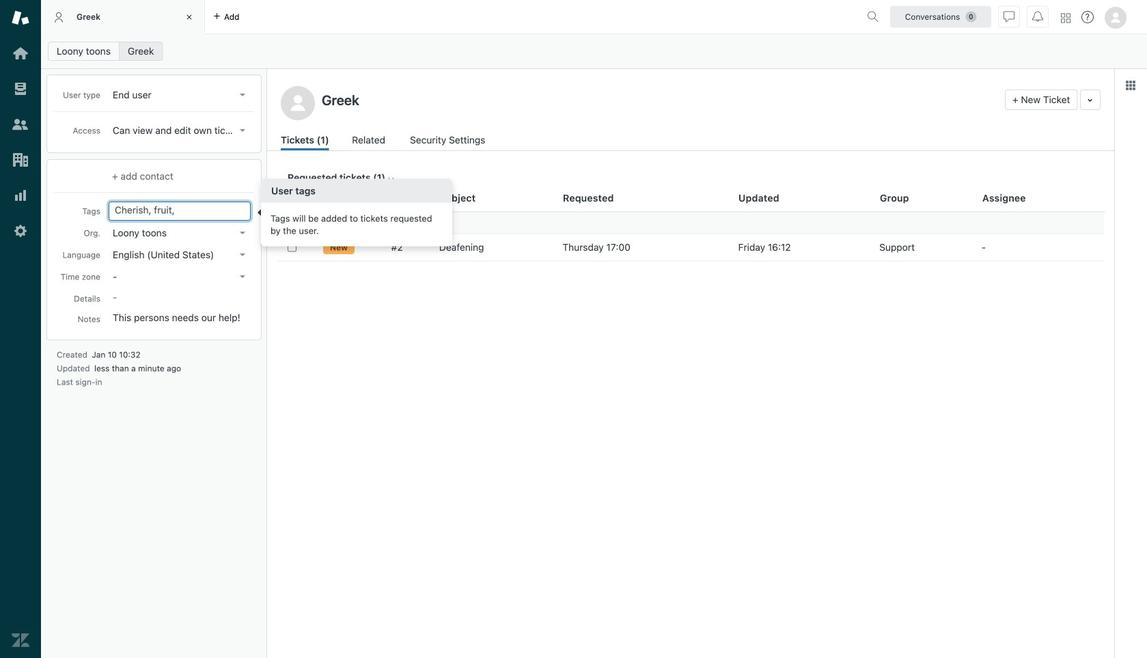 Task type: locate. For each thing, give the bounding box(es) containing it.
button displays agent's chat status as invisible. image
[[1004, 11, 1015, 22]]

1 arrow down image from the top
[[240, 129, 245, 132]]

tab
[[41, 0, 205, 34]]

arrow down image
[[240, 129, 245, 132], [240, 232, 245, 234]]

0 vertical spatial arrow down image
[[240, 94, 245, 96]]

- field
[[109, 202, 250, 217]]

secondary element
[[41, 38, 1148, 65]]

zendesk products image
[[1061, 13, 1071, 23]]

organizations image
[[12, 151, 29, 169]]

None text field
[[318, 90, 1000, 110]]

2 vertical spatial arrow down image
[[240, 275, 245, 278]]

get started image
[[12, 44, 29, 62]]

2 arrow down image from the top
[[240, 254, 245, 256]]

None checkbox
[[288, 243, 297, 252]]

grid
[[267, 185, 1115, 658]]

1 arrow down image from the top
[[240, 94, 245, 96]]

0 vertical spatial arrow down image
[[240, 129, 245, 132]]

admin image
[[12, 222, 29, 240]]

apps image
[[1126, 80, 1137, 91]]

1 vertical spatial arrow down image
[[240, 254, 245, 256]]

tabs tab list
[[41, 0, 862, 34]]

arrow down image
[[240, 94, 245, 96], [240, 254, 245, 256], [240, 275, 245, 278]]

2 arrow down image from the top
[[240, 232, 245, 234]]

zendesk image
[[12, 632, 29, 649]]

1 vertical spatial arrow down image
[[240, 232, 245, 234]]

reporting image
[[12, 187, 29, 204]]

notifications image
[[1033, 11, 1044, 22]]



Task type: describe. For each thing, give the bounding box(es) containing it.
zendesk support image
[[12, 9, 29, 27]]

3 arrow down image from the top
[[240, 275, 245, 278]]

customers image
[[12, 116, 29, 133]]

close image
[[182, 10, 196, 24]]

main element
[[0, 0, 41, 658]]

views image
[[12, 80, 29, 98]]

Select All Tickets checkbox
[[288, 194, 297, 202]]

get help image
[[1082, 11, 1094, 23]]



Task type: vqa. For each thing, say whether or not it's contained in the screenshot.
Get help icon
yes



